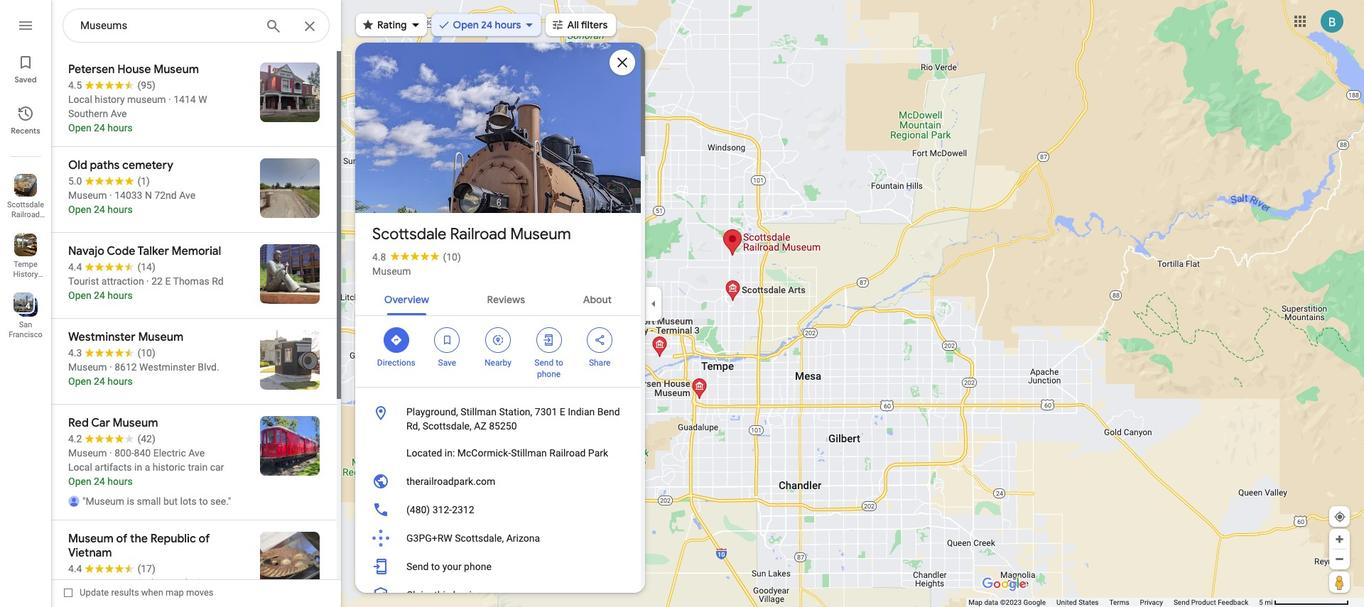 Task type: describe. For each thing, give the bounding box(es) containing it.
playground,
[[407, 407, 458, 418]]

overview
[[384, 294, 429, 306]]

this
[[434, 590, 451, 601]]

update results when map moves
[[80, 588, 214, 599]]

1 horizontal spatial railroad
[[450, 225, 507, 245]]

24
[[481, 18, 493, 31]]

zoom out image
[[1335, 554, 1346, 565]]

francisco
[[9, 331, 43, 340]]

arizona
[[507, 533, 540, 544]]

(480) 312-2312 button
[[355, 496, 641, 525]]

312-
[[433, 505, 452, 516]]

show street view coverage image
[[1330, 572, 1351, 594]]

results
[[111, 588, 139, 599]]

send for send product feedback
[[1174, 599, 1190, 607]]

update
[[80, 588, 109, 599]]

photo of scottsdale railroad museum image
[[353, 0, 643, 321]]

az
[[474, 421, 487, 432]]

save
[[438, 358, 457, 368]]

show your location image
[[1334, 511, 1347, 524]]

5 mi
[[1260, 599, 1273, 607]]

open 24 hours
[[453, 18, 521, 31]]

(480) 312-2312
[[407, 505, 475, 516]]

7301
[[535, 407, 557, 418]]

railroad inside button
[[550, 448, 586, 459]]

results for museums feed
[[51, 51, 341, 608]]

phone inside button
[[464, 562, 492, 573]]

5 mi button
[[1260, 599, 1350, 607]]

claim this business
[[407, 590, 493, 601]]

located in: mccormick-stillman railroad park button
[[355, 439, 641, 468]]

united states
[[1057, 599, 1099, 607]]

85250
[[489, 421, 517, 432]]


[[441, 333, 454, 348]]

moves
[[186, 588, 214, 599]]

station,
[[499, 407, 533, 418]]

recents button
[[0, 100, 51, 139]]

railroad inside button
[[11, 210, 40, 220]]

footer inside google maps element
[[969, 599, 1260, 608]]

terms button
[[1110, 599, 1130, 608]]

hours
[[495, 18, 521, 31]]

tab list inside the scottsdale railroad museum main content
[[355, 281, 641, 316]]

all
[[568, 18, 579, 31]]

open 24 hours button
[[431, 9, 542, 41]]

all filters button
[[546, 9, 617, 41]]

tempe history museum
[[10, 260, 41, 289]]

4
[[25, 301, 30, 311]]

share
[[589, 358, 611, 368]]

send product feedback button
[[1174, 599, 1249, 608]]

information for scottsdale railroad museum region
[[355, 397, 641, 608]]

about
[[583, 294, 612, 306]]


[[492, 333, 505, 348]]

filters
[[581, 18, 608, 31]]

located
[[407, 448, 442, 459]]

scottsdale, inside playground, stillman station, 7301 e indian bend rd, scottsdale, az 85250
[[423, 421, 472, 432]]

send to your phone button
[[355, 553, 641, 581]]

phone inside the send to phone
[[537, 370, 561, 380]]

saved
[[14, 75, 37, 85]]

rd,
[[407, 421, 420, 432]]

rating
[[377, 18, 407, 31]]

scottsdale, inside button
[[455, 533, 504, 544]]

to for phone
[[556, 358, 564, 368]]

scottsdale railroad museum inside scottsdale railroad museum button
[[7, 200, 44, 230]]

tempe
[[14, 260, 37, 269]]

terms
[[1110, 599, 1130, 607]]

when
[[141, 588, 163, 599]]

Update results when map moves checkbox
[[64, 584, 214, 602]]

park
[[588, 448, 609, 459]]


[[543, 333, 556, 348]]

scottsdale inside button
[[7, 200, 44, 210]]

2312
[[452, 505, 475, 516]]

reviews button
[[476, 281, 537, 316]]

history
[[13, 270, 38, 279]]

map
[[166, 588, 184, 599]]

rating button
[[356, 9, 427, 41]]

e
[[560, 407, 566, 418]]

to for your
[[431, 562, 440, 573]]

google account: brad klo  
(klobrad84@gmail.com) image
[[1321, 10, 1344, 32]]

(10)
[[443, 252, 461, 263]]

states
[[1079, 599, 1099, 607]]

110 photos
[[392, 183, 449, 197]]

mi
[[1265, 599, 1273, 607]]

map data ©2023 google
[[969, 599, 1046, 607]]

send for send to your phone
[[407, 562, 429, 573]]

none field inside 'museums' field
[[80, 17, 254, 34]]

san francisco
[[9, 321, 43, 340]]

google
[[1024, 599, 1046, 607]]

recents
[[11, 126, 40, 136]]

located in: mccormick-stillman railroad park
[[407, 448, 609, 459]]

(480)
[[407, 505, 430, 516]]

nearby
[[485, 358, 512, 368]]

photos
[[414, 183, 449, 197]]



Task type: vqa. For each thing, say whether or not it's contained in the screenshot.
about link on the bottom left
no



Task type: locate. For each thing, give the bounding box(es) containing it.
scottsdale
[[7, 200, 44, 210], [372, 225, 447, 245]]

scottsdale railroad museum up 'tempe'
[[7, 200, 44, 230]]

saved button
[[0, 48, 51, 88]]

Museums field
[[63, 9, 330, 43]]

0 vertical spatial phone
[[537, 370, 561, 380]]

to
[[556, 358, 564, 368], [431, 562, 440, 573]]

scottsdale inside main content
[[372, 225, 447, 245]]

indian
[[568, 407, 595, 418]]

scottsdale railroad museum main content
[[353, 0, 645, 608]]

4 places element
[[15, 300, 30, 313]]

tab list containing overview
[[355, 281, 641, 316]]


[[594, 333, 606, 348]]

to inside button
[[431, 562, 440, 573]]

list
[[0, 0, 51, 608]]

feedback
[[1219, 599, 1249, 607]]

send to your phone
[[407, 562, 492, 573]]

0 vertical spatial scottsdale,
[[423, 421, 472, 432]]

1 vertical spatial send
[[407, 562, 429, 573]]

playground, stillman station, 7301 e indian bend rd, scottsdale, az 85250 button
[[355, 399, 641, 439]]

list containing saved
[[0, 0, 51, 608]]

1 vertical spatial to
[[431, 562, 440, 573]]

museum button
[[372, 264, 411, 279]]

scottsdale railroad museum
[[7, 200, 44, 230], [372, 225, 571, 245]]

scottsdale,
[[423, 421, 472, 432], [455, 533, 504, 544]]

110
[[392, 183, 411, 197]]

privacy
[[1141, 599, 1164, 607]]

mccormick-
[[458, 448, 511, 459]]

send left product
[[1174, 599, 1190, 607]]

all filters
[[568, 18, 608, 31]]

about button
[[572, 281, 623, 316]]

stillman up az
[[461, 407, 497, 418]]

send inside "information for scottsdale railroad museum" 'region'
[[407, 562, 429, 573]]

scottsdale up tempe history museum button
[[7, 200, 44, 210]]

0 vertical spatial scottsdale
[[7, 200, 44, 210]]

in:
[[445, 448, 455, 459]]

united
[[1057, 599, 1077, 607]]

menu image
[[17, 17, 34, 34]]

therailroadpark.com
[[407, 476, 496, 488]]

1 horizontal spatial to
[[556, 358, 564, 368]]

copy address image
[[609, 407, 622, 420]]

to inside the send to phone
[[556, 358, 564, 368]]

bend
[[598, 407, 620, 418]]

0 horizontal spatial send
[[407, 562, 429, 573]]

send down 
[[535, 358, 554, 368]]

zoom in image
[[1335, 535, 1346, 545]]

1 horizontal spatial scottsdale
[[372, 225, 447, 245]]

g3pg+rw
[[407, 533, 453, 544]]

0 horizontal spatial stillman
[[461, 407, 497, 418]]

claim this business link
[[355, 581, 641, 608]]

scottsdale railroad museum inside main content
[[372, 225, 571, 245]]

1 vertical spatial railroad
[[450, 225, 507, 245]]

0 horizontal spatial scottsdale
[[7, 200, 44, 210]]

actions for scottsdale railroad museum region
[[355, 316, 641, 387]]

tempe history museum button
[[0, 228, 51, 289]]

overview button
[[373, 281, 441, 316]]

railroad up tempe history museum button
[[11, 210, 40, 220]]

10 reviews element
[[443, 252, 461, 263]]

phone right your
[[464, 562, 492, 573]]

1 vertical spatial stillman
[[511, 448, 547, 459]]

send up claim
[[407, 562, 429, 573]]

0 horizontal spatial to
[[431, 562, 440, 573]]

phone down 
[[537, 370, 561, 380]]

0 vertical spatial to
[[556, 358, 564, 368]]

0 vertical spatial stillman
[[461, 407, 497, 418]]

0 horizontal spatial scottsdale railroad museum
[[7, 200, 44, 230]]

5
[[1260, 599, 1264, 607]]

2 horizontal spatial railroad
[[550, 448, 586, 459]]

railroad up the 10 reviews element
[[450, 225, 507, 245]]

privacy button
[[1141, 599, 1164, 608]]

1 horizontal spatial scottsdale railroad museum
[[372, 225, 571, 245]]

send inside the send to phone
[[535, 358, 554, 368]]

g3pg+rw scottsdale, arizona
[[407, 533, 540, 544]]

museum
[[10, 220, 41, 230], [511, 225, 571, 245], [372, 266, 411, 277], [10, 280, 41, 289]]

©2023
[[1001, 599, 1022, 607]]

None field
[[80, 17, 254, 34]]

none search field inside google maps element
[[63, 9, 330, 43]]

directions
[[377, 358, 416, 368]]

museum inside button
[[10, 280, 41, 289]]

0 vertical spatial railroad
[[11, 210, 40, 220]]

0 horizontal spatial phone
[[464, 562, 492, 573]]

1 horizontal spatial stillman
[[511, 448, 547, 459]]

footer
[[969, 599, 1260, 608]]

footer containing map data ©2023 google
[[969, 599, 1260, 608]]

scottsdale, down 2312
[[455, 533, 504, 544]]

send to phone
[[535, 358, 564, 380]]

None search field
[[63, 9, 330, 43]]

to left your
[[431, 562, 440, 573]]

2 vertical spatial railroad
[[550, 448, 586, 459]]


[[390, 333, 403, 348]]

stillman inside playground, stillman station, 7301 e indian bend rd, scottsdale, az 85250
[[461, 407, 497, 418]]

stillman down 85250
[[511, 448, 547, 459]]

to left share
[[556, 358, 564, 368]]

google maps element
[[0, 0, 1365, 608]]

business
[[453, 590, 493, 601]]

send product feedback
[[1174, 599, 1249, 607]]

phone
[[537, 370, 561, 380], [464, 562, 492, 573]]

data
[[985, 599, 999, 607]]

1 vertical spatial scottsdale
[[372, 225, 447, 245]]

claim
[[407, 590, 432, 601]]

scottsdale up 4.8 stars image
[[372, 225, 447, 245]]

collapse side panel image
[[646, 296, 662, 312]]

scottsdale railroad museum button
[[0, 168, 51, 230]]

map
[[969, 599, 983, 607]]

1 horizontal spatial send
[[535, 358, 554, 368]]

san
[[19, 321, 32, 330]]

1 horizontal spatial phone
[[537, 370, 561, 380]]

united states button
[[1057, 599, 1099, 608]]

museum inside button
[[10, 220, 41, 230]]

scottsdale, down the playground,
[[423, 421, 472, 432]]

your
[[443, 562, 462, 573]]

reviews
[[487, 294, 525, 306]]

product
[[1192, 599, 1217, 607]]

playground, stillman station, 7301 e indian bend rd, scottsdale, az 85250
[[407, 407, 620, 432]]

therailroadpark.com link
[[355, 468, 641, 496]]

send for send to phone
[[535, 358, 554, 368]]

2 vertical spatial send
[[1174, 599, 1190, 607]]

2 horizontal spatial send
[[1174, 599, 1190, 607]]

110 photos button
[[366, 178, 454, 203]]

open
[[453, 18, 479, 31]]

4.8 stars image
[[386, 252, 443, 261]]

1 vertical spatial phone
[[464, 562, 492, 573]]

1 vertical spatial scottsdale,
[[455, 533, 504, 544]]

railroad left park
[[550, 448, 586, 459]]

0 horizontal spatial railroad
[[11, 210, 40, 220]]

4.8
[[372, 252, 386, 263]]

tab list
[[355, 281, 641, 316]]

scottsdale railroad museum up the 10 reviews element
[[372, 225, 571, 245]]

0 vertical spatial send
[[535, 358, 554, 368]]



